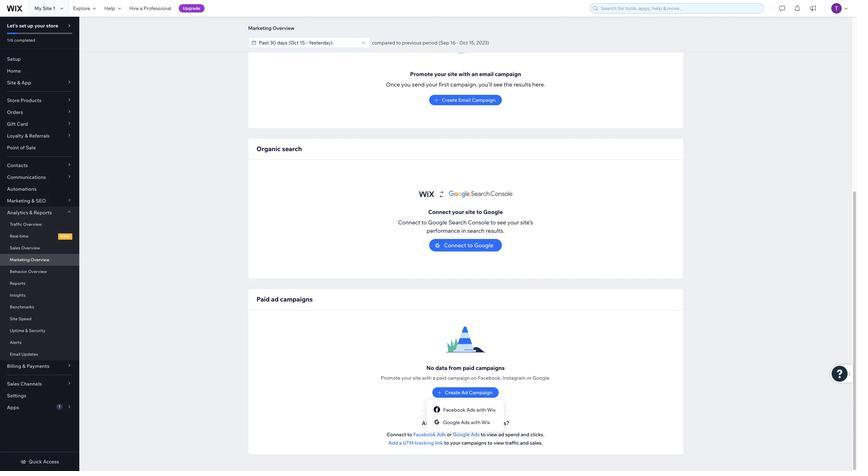 Task type: locate. For each thing, give the bounding box(es) containing it.
0 vertical spatial marketing
[[248, 25, 272, 31]]

facebook up running
[[443, 408, 466, 414]]

marketing inside button
[[248, 25, 272, 31]]

link
[[435, 441, 443, 447]]

traffic
[[10, 222, 22, 227]]

once
[[386, 81, 400, 88]]

google ads with wix
[[443, 420, 490, 426]]

sales channels button
[[0, 379, 79, 391]]

facebook inside connect to facebook ads or google ads to view ad spend and clicks. add a utm tracking link to your campaigns to view traffic and sales.
[[413, 432, 436, 439]]

0 vertical spatial create
[[442, 97, 458, 103]]

0 vertical spatial facebook
[[443, 408, 466, 414]]

0 vertical spatial email
[[459, 97, 471, 103]]

& for loyalty
[[25, 133, 28, 139]]

let's
[[7, 23, 18, 29]]

overview for the marketing overview link at the bottom left of the page
[[31, 258, 49, 263]]

&
[[17, 80, 20, 86], [25, 133, 28, 139], [31, 198, 35, 204], [29, 210, 33, 216], [25, 329, 28, 334], [22, 364, 26, 370]]

2 vertical spatial site
[[10, 317, 18, 322]]

ad inside connect to facebook ads or google ads to view ad spend and clicks. add a utm tracking link to your campaigns to view traffic and sales.
[[499, 432, 504, 439]]

0 vertical spatial wix
[[487, 408, 496, 414]]

google down 'already running paid campaigns?'
[[453, 432, 470, 439]]

create for create ad campaign
[[445, 390, 461, 396]]

sales up settings
[[7, 381, 19, 388]]

ads up link
[[437, 432, 446, 439]]

site for with
[[448, 71, 458, 78]]

& right billing
[[22, 364, 26, 370]]

0 vertical spatial search
[[282, 145, 302, 153]]

create ad campaign
[[445, 390, 493, 396]]

paid up the "on"
[[463, 365, 475, 372]]

create left ad
[[445, 390, 461, 396]]

with down the no
[[422, 376, 432, 382]]

1 horizontal spatial reports
[[34, 210, 52, 216]]

a right hire
[[140, 5, 143, 11]]

0 horizontal spatial promote
[[381, 376, 401, 382]]

site speed link
[[0, 314, 79, 325]]

1 horizontal spatial 1
[[59, 405, 60, 410]]

search
[[282, 145, 302, 153], [468, 228, 485, 235]]

a down the no
[[433, 376, 436, 382]]

2 vertical spatial site
[[413, 376, 421, 382]]

instagram
[[503, 376, 526, 382]]

facebook inside button
[[443, 408, 466, 414]]

sales overview link
[[0, 243, 79, 254]]

1 vertical spatial 1
[[59, 405, 60, 410]]

no
[[427, 365, 434, 372]]

with
[[459, 71, 471, 78], [422, 376, 432, 382], [477, 408, 486, 414], [471, 420, 481, 426]]

console
[[468, 219, 490, 226]]

a inside no data from paid campaigns promote your site with a paid campaign on facebook, instagram or google.
[[433, 376, 436, 382]]

1 horizontal spatial or
[[527, 376, 532, 382]]

google
[[484, 209, 503, 216], [428, 219, 448, 226], [475, 242, 494, 249], [443, 420, 460, 426], [453, 432, 470, 439]]

0 vertical spatial see
[[494, 81, 503, 88]]

1 vertical spatial reports
[[10, 281, 25, 286]]

card
[[17, 121, 28, 127]]

& inside popup button
[[25, 133, 28, 139]]

1 vertical spatial a
[[433, 376, 436, 382]]

view
[[487, 432, 498, 439], [494, 441, 504, 447]]

1 vertical spatial marketing overview
[[10, 258, 49, 263]]

0 horizontal spatial site
[[413, 376, 421, 382]]

ads up google ads with wix
[[467, 408, 476, 414]]

2 vertical spatial marketing
[[10, 258, 30, 263]]

gift
[[7, 121, 16, 127]]

1 horizontal spatial search
[[468, 228, 485, 235]]

sales for sales overview
[[10, 246, 20, 251]]

campaigns up "facebook,"
[[476, 365, 505, 372]]

1 horizontal spatial email
[[459, 97, 471, 103]]

campaigns right paid
[[280, 296, 313, 304]]

your
[[34, 23, 45, 29], [435, 71, 447, 78], [426, 81, 438, 88], [452, 209, 464, 216], [508, 219, 519, 226], [402, 376, 412, 382], [450, 441, 461, 447]]

site left speed
[[10, 317, 18, 322]]

hire a professional
[[129, 5, 171, 11]]

site & app button
[[0, 77, 79, 89]]

ad
[[462, 390, 468, 396]]

paid up google ads button
[[465, 420, 477, 427]]

menu containing facebook ads with wix
[[427, 404, 504, 429]]

view left traffic
[[494, 441, 504, 447]]

marketing overview for marketing overview button
[[248, 25, 295, 31]]

marketing for marketing & seo 'popup button' at left
[[7, 198, 30, 204]]

new
[[61, 235, 70, 239]]

from
[[449, 365, 462, 372]]

1 horizontal spatial site
[[448, 71, 458, 78]]

0 vertical spatial promote
[[410, 71, 433, 78]]

1 horizontal spatial marketing overview
[[248, 25, 295, 31]]

email down campaign,
[[459, 97, 471, 103]]

0 horizontal spatial email
[[10, 352, 21, 357]]

google down facebook ads with wix button
[[443, 420, 460, 426]]

connect to google button
[[430, 239, 502, 252]]

campaign inside create ad campaign button
[[469, 390, 493, 396]]

search down console at top
[[468, 228, 485, 235]]

1 vertical spatial sales
[[7, 381, 19, 388]]

store
[[7, 97, 20, 104]]

upgrade
[[183, 6, 200, 11]]

& left app
[[17, 80, 20, 86]]

sidebar element
[[0, 17, 79, 472]]

site right my
[[43, 5, 52, 11]]

& right loyalty
[[25, 133, 28, 139]]

create email campaign
[[442, 97, 496, 103]]

site inside promote your site with an email campaign once you send your first campaign, you'll see the results here.
[[448, 71, 458, 78]]

paid
[[257, 296, 270, 304]]

campaign for create email campaign
[[472, 97, 496, 103]]

ad right paid
[[271, 296, 279, 304]]

reports up insights
[[10, 281, 25, 286]]

loyalty & referrals
[[7, 133, 50, 139]]

1 vertical spatial campaign
[[469, 390, 493, 396]]

email down alerts
[[10, 352, 21, 357]]

None field
[[257, 38, 359, 48]]

promote
[[410, 71, 433, 78], [381, 376, 401, 382]]

1 vertical spatial email
[[10, 352, 21, 357]]

1 vertical spatial wix
[[482, 420, 490, 426]]

overview inside button
[[273, 25, 295, 31]]

1 horizontal spatial a
[[399, 441, 402, 447]]

ad left the spend
[[499, 432, 504, 439]]

site inside site & app dropdown button
[[7, 80, 16, 86]]

& for uptime
[[25, 329, 28, 334]]

and left sales.
[[520, 441, 529, 447]]

previous
[[402, 40, 422, 46]]

1
[[53, 5, 55, 11], [59, 405, 60, 410]]

1 vertical spatial create
[[445, 390, 461, 396]]

1 vertical spatial marketing
[[7, 198, 30, 204]]

here.
[[533, 81, 546, 88]]

sales.
[[530, 441, 543, 447]]

create down 'first'
[[442, 97, 458, 103]]

0 vertical spatial a
[[140, 5, 143, 11]]

sales inside popup button
[[7, 381, 19, 388]]

0 horizontal spatial ad
[[271, 296, 279, 304]]

create inside button
[[442, 97, 458, 103]]

2 vertical spatial campaigns
[[462, 441, 487, 447]]

marketing
[[248, 25, 272, 31], [7, 198, 30, 204], [10, 258, 30, 263]]

overview for traffic overview link
[[23, 222, 42, 227]]

& for analytics
[[29, 210, 33, 216]]

1 horizontal spatial campaign
[[495, 71, 521, 78]]

with left an
[[459, 71, 471, 78]]

& left seo at the left top
[[31, 198, 35, 204]]

0 horizontal spatial search
[[282, 145, 302, 153]]

marketing inside 'popup button'
[[7, 198, 30, 204]]

upgrade button
[[179, 4, 205, 13]]

campaign inside create email campaign button
[[472, 97, 496, 103]]

or
[[527, 376, 532, 382], [447, 432, 452, 439]]

0 vertical spatial 1
[[53, 5, 55, 11]]

& inside 'popup button'
[[31, 198, 35, 204]]

uptime & security link
[[0, 325, 79, 337]]

0 vertical spatial reports
[[34, 210, 52, 216]]

facebook ads button
[[413, 432, 446, 439]]

your inside connect to facebook ads or google ads to view ad spend and clicks. add a utm tracking link to your campaigns to view traffic and sales.
[[450, 441, 461, 447]]

1 vertical spatial campaigns
[[476, 365, 505, 372]]

seo
[[36, 198, 46, 204]]

campaigns down google ads button
[[462, 441, 487, 447]]

a right add
[[399, 441, 402, 447]]

1/6
[[7, 38, 13, 43]]

menu
[[427, 404, 504, 429]]

site inside connect your site to google connect to google search console to see your site's performance in search results.
[[466, 209, 476, 216]]

see up results.
[[497, 219, 507, 226]]

0 vertical spatial or
[[527, 376, 532, 382]]

site down home
[[7, 80, 16, 86]]

marketing overview inside sidebar element
[[10, 258, 49, 263]]

email inside sidebar element
[[10, 352, 21, 357]]

0 horizontal spatial 1
[[53, 5, 55, 11]]

& down marketing & seo
[[29, 210, 33, 216]]

0 vertical spatial campaign
[[472, 97, 496, 103]]

1 right my
[[53, 5, 55, 11]]

site
[[448, 71, 458, 78], [466, 209, 476, 216], [413, 376, 421, 382]]

promote inside no data from paid campaigns promote your site with a paid campaign on facebook, instagram or google.
[[381, 376, 401, 382]]

connect your site to google connect to google search console to see your site's performance in search results.
[[398, 209, 533, 235]]

my
[[34, 5, 42, 11]]

or down running
[[447, 432, 452, 439]]

search inside connect your site to google connect to google search console to see your site's performance in search results.
[[468, 228, 485, 235]]

google inside connect to google button
[[475, 242, 494, 249]]

0 vertical spatial campaign
[[495, 71, 521, 78]]

0 vertical spatial site
[[448, 71, 458, 78]]

marketing overview inside button
[[248, 25, 295, 31]]

see left the at the right
[[494, 81, 503, 88]]

marketing for the marketing overview link at the bottom left of the page
[[10, 258, 30, 263]]

campaign for create ad campaign
[[469, 390, 493, 396]]

reports down seo at the left top
[[34, 210, 52, 216]]

1 vertical spatial site
[[7, 80, 16, 86]]

with up campaigns?
[[477, 408, 486, 414]]

marketing & seo button
[[0, 195, 79, 207]]

overview
[[273, 25, 295, 31], [23, 222, 42, 227], [21, 246, 40, 251], [31, 258, 49, 263], [28, 269, 47, 275]]

set
[[19, 23, 26, 29]]

google inside google ads with wix button
[[443, 420, 460, 426]]

0 vertical spatial campaigns
[[280, 296, 313, 304]]

connect inside button
[[444, 242, 467, 249]]

1 horizontal spatial facebook
[[443, 408, 466, 414]]

2 horizontal spatial site
[[466, 209, 476, 216]]

& right uptime
[[25, 329, 28, 334]]

or left google.
[[527, 376, 532, 382]]

campaign down the "on"
[[469, 390, 493, 396]]

hire
[[129, 5, 139, 11]]

1 vertical spatial campaign
[[448, 376, 470, 382]]

create inside button
[[445, 390, 461, 396]]

campaign inside no data from paid campaigns promote your site with a paid campaign on facebook, instagram or google.
[[448, 376, 470, 382]]

view down campaigns?
[[487, 432, 498, 439]]

sales channels
[[7, 381, 42, 388]]

or inside no data from paid campaigns promote your site with a paid campaign on facebook, instagram or google.
[[527, 376, 532, 382]]

your inside no data from paid campaigns promote your site with a paid campaign on facebook, instagram or google.
[[402, 376, 412, 382]]

connect inside connect to facebook ads or google ads to view ad spend and clicks. add a utm tracking link to your campaigns to view traffic and sales.
[[387, 432, 407, 439]]

to
[[396, 40, 401, 46], [477, 209, 482, 216], [422, 219, 427, 226], [491, 219, 496, 226], [468, 242, 473, 249], [408, 432, 412, 439], [481, 432, 486, 439], [444, 441, 449, 447], [488, 441, 493, 447]]

completed
[[14, 38, 35, 43]]

1 vertical spatial search
[[468, 228, 485, 235]]

setup link
[[0, 53, 79, 65]]

1 vertical spatial ad
[[499, 432, 504, 439]]

quick access button
[[20, 459, 59, 466]]

reports inside dropdown button
[[34, 210, 52, 216]]

automations link
[[0, 183, 79, 195]]

wix down facebook ads with wix
[[482, 420, 490, 426]]

point of sale
[[7, 145, 36, 151]]

google down results.
[[475, 242, 494, 249]]

1 down settings link
[[59, 405, 60, 410]]

campaign down you'll
[[472, 97, 496, 103]]

paid ad campaigns
[[257, 296, 313, 304]]

quick
[[29, 459, 42, 466]]

0 horizontal spatial facebook
[[413, 432, 436, 439]]

with down facebook ads with wix
[[471, 420, 481, 426]]

campaign down from
[[448, 376, 470, 382]]

1 vertical spatial promote
[[381, 376, 401, 382]]

site for to
[[466, 209, 476, 216]]

0 horizontal spatial reports
[[10, 281, 25, 286]]

your inside sidebar element
[[34, 23, 45, 29]]

1 vertical spatial see
[[497, 219, 507, 226]]

1 horizontal spatial promote
[[410, 71, 433, 78]]

ads
[[467, 408, 476, 414], [461, 420, 470, 426], [437, 432, 446, 439], [471, 432, 480, 439]]

organic
[[257, 145, 281, 153]]

oct
[[460, 40, 468, 46]]

overview for "sales overview" link
[[21, 246, 40, 251]]

connect to google
[[444, 242, 494, 249]]

gift card button
[[0, 118, 79, 130]]

campaigns?
[[478, 420, 510, 427]]

communications
[[7, 174, 46, 181]]

1 horizontal spatial ad
[[499, 432, 504, 439]]

and left "clicks."
[[521, 432, 530, 439]]

sales down real-
[[10, 246, 20, 251]]

1 vertical spatial facebook
[[413, 432, 436, 439]]

a inside connect to facebook ads or google ads to view ad spend and clicks. add a utm tracking link to your campaigns to view traffic and sales.
[[399, 441, 402, 447]]

behavior overview link
[[0, 266, 79, 278]]

setup
[[7, 56, 21, 62]]

ad
[[271, 296, 279, 304], [499, 432, 504, 439]]

& for marketing
[[31, 198, 35, 204]]

create ad campaign button
[[433, 388, 499, 399]]

wix for google ads with wix
[[482, 420, 490, 426]]

2 vertical spatial a
[[399, 441, 402, 447]]

0 vertical spatial marketing overview
[[248, 25, 295, 31]]

1 vertical spatial or
[[447, 432, 452, 439]]

connect to facebook ads or google ads to view ad spend and clicks. add a utm tracking link to your campaigns to view traffic and sales.
[[387, 432, 545, 447]]

1 vertical spatial site
[[466, 209, 476, 216]]

facebook up tracking
[[413, 432, 436, 439]]

site for site speed
[[10, 317, 18, 322]]

wix up campaigns?
[[487, 408, 496, 414]]

site inside site speed link
[[10, 317, 18, 322]]

paid down 'data'
[[437, 376, 447, 382]]

0 horizontal spatial marketing overview
[[10, 258, 49, 263]]

campaign
[[472, 97, 496, 103], [469, 390, 493, 396]]

search right organic
[[282, 145, 302, 153]]

0 vertical spatial ad
[[271, 296, 279, 304]]

0 horizontal spatial or
[[447, 432, 452, 439]]

see
[[494, 81, 503, 88], [497, 219, 507, 226]]

0 horizontal spatial campaign
[[448, 376, 470, 382]]

0 vertical spatial sales
[[10, 246, 20, 251]]

with inside promote your site with an email campaign once you send your first campaign, you'll see the results here.
[[459, 71, 471, 78]]

overview for marketing overview button
[[273, 25, 295, 31]]

2 horizontal spatial a
[[433, 376, 436, 382]]

billing
[[7, 364, 21, 370]]

campaign up the at the right
[[495, 71, 521, 78]]



Task type: describe. For each thing, give the bounding box(es) containing it.
app
[[21, 80, 31, 86]]

real-time
[[10, 234, 28, 239]]

access
[[43, 459, 59, 466]]

or inside connect to facebook ads or google ads to view ad spend and clicks. add a utm tracking link to your campaigns to view traffic and sales.
[[447, 432, 452, 439]]

sale
[[26, 145, 36, 151]]

1 vertical spatial and
[[520, 441, 529, 447]]

1 inside sidebar element
[[59, 405, 60, 410]]

contacts
[[7, 163, 28, 169]]

home link
[[0, 65, 79, 77]]

loyalty & referrals button
[[0, 130, 79, 142]]

campaign,
[[451, 81, 478, 88]]

reports link
[[0, 278, 79, 290]]

sales for sales channels
[[7, 381, 19, 388]]

add
[[389, 441, 398, 447]]

campaigns inside connect to facebook ads or google ads to view ad spend and clicks. add a utm tracking link to your campaigns to view traffic and sales.
[[462, 441, 487, 447]]

of
[[20, 145, 25, 151]]

an
[[472, 71, 478, 78]]

send
[[412, 81, 425, 88]]

data
[[436, 365, 448, 372]]

alerts
[[10, 340, 22, 346]]

google ads button
[[453, 432, 480, 439]]

email updates link
[[0, 349, 79, 361]]

marketing for marketing overview button
[[248, 25, 272, 31]]

the
[[504, 81, 513, 88]]

site speed
[[10, 317, 31, 322]]

channels
[[20, 381, 42, 388]]

home
[[7, 68, 21, 74]]

organic search
[[257, 145, 302, 153]]

site for site & app
[[7, 80, 16, 86]]

insights link
[[0, 290, 79, 302]]

help button
[[100, 0, 125, 17]]

connect for site
[[429, 209, 451, 216]]

uptime & security
[[10, 329, 45, 334]]

contacts button
[[0, 160, 79, 172]]

1/6 completed
[[7, 38, 35, 43]]

create for create email campaign
[[442, 97, 458, 103]]

facebook ads with wix
[[443, 408, 496, 414]]

google up performance
[[428, 219, 448, 226]]

first
[[439, 81, 449, 88]]

results.
[[486, 228, 505, 235]]

orders button
[[0, 107, 79, 118]]

speed
[[19, 317, 31, 322]]

campaigns inside no data from paid campaigns promote your site with a paid campaign on facebook, instagram or google.
[[476, 365, 505, 372]]

0 horizontal spatial a
[[140, 5, 143, 11]]

& for site
[[17, 80, 20, 86]]

let's set up your store
[[7, 23, 58, 29]]

15,
[[469, 40, 476, 46]]

communications button
[[0, 172, 79, 183]]

insights
[[10, 293, 25, 298]]

sales overview
[[10, 246, 40, 251]]

store products
[[7, 97, 41, 104]]

with inside no data from paid campaigns promote your site with a paid campaign on facebook, instagram or google.
[[422, 376, 432, 382]]

store
[[46, 23, 58, 29]]

traffic overview link
[[0, 219, 79, 231]]

2023)
[[477, 40, 489, 46]]

overview for behavior overview link
[[28, 269, 47, 275]]

marketing & seo
[[7, 198, 46, 204]]

real-
[[10, 234, 20, 239]]

1 vertical spatial paid
[[437, 376, 447, 382]]

0 vertical spatial site
[[43, 5, 52, 11]]

2 vertical spatial paid
[[465, 420, 477, 427]]

-
[[457, 40, 459, 46]]

benchmarks
[[10, 305, 34, 310]]

traffic overview
[[10, 222, 42, 227]]

google up console at top
[[484, 209, 503, 216]]

wix for facebook ads with wix
[[487, 408, 496, 414]]

point
[[7, 145, 19, 151]]

ads down google ads with wix
[[471, 432, 480, 439]]

running
[[444, 420, 464, 427]]

site & app
[[7, 80, 31, 86]]

marketing overview for the marketing overview link at the bottom left of the page
[[10, 258, 49, 263]]

point of sale link
[[0, 142, 79, 154]]

alerts link
[[0, 337, 79, 349]]

analytics & reports
[[7, 210, 52, 216]]

connect for google
[[444, 242, 467, 249]]

site's
[[521, 219, 533, 226]]

explore
[[73, 5, 90, 11]]

analytics & reports button
[[0, 207, 79, 219]]

payments
[[27, 364, 49, 370]]

(sep
[[439, 40, 450, 46]]

see inside connect your site to google connect to google search console to see your site's performance in search results.
[[497, 219, 507, 226]]

gift card
[[7, 121, 28, 127]]

site inside no data from paid campaigns promote your site with a paid campaign on facebook, instagram or google.
[[413, 376, 421, 382]]

settings
[[7, 393, 26, 400]]

to inside connect to google button
[[468, 242, 473, 249]]

see inside promote your site with an email campaign once you send your first campaign, you'll see the results here.
[[494, 81, 503, 88]]

facebook ads with wix button
[[427, 404, 504, 417]]

marketing overview button
[[245, 23, 298, 33]]

time
[[20, 234, 28, 239]]

ads up google ads button
[[461, 420, 470, 426]]

google ads with wix button
[[427, 417, 504, 429]]

promote inside promote your site with an email campaign once you send your first campaign, you'll see the results here.
[[410, 71, 433, 78]]

professional
[[144, 5, 171, 11]]

google inside connect to facebook ads or google ads to view ad spend and clicks. add a utm tracking link to your campaigns to view traffic and sales.
[[453, 432, 470, 439]]

email
[[480, 71, 494, 78]]

0 vertical spatial paid
[[463, 365, 475, 372]]

1 vertical spatial view
[[494, 441, 504, 447]]

help
[[104, 5, 115, 11]]

traffic
[[506, 441, 519, 447]]

email updates
[[10, 352, 38, 357]]

connect for facebook
[[387, 432, 407, 439]]

& for billing
[[22, 364, 26, 370]]

0 vertical spatial view
[[487, 432, 498, 439]]

behavior
[[10, 269, 27, 275]]

hire a professional link
[[125, 0, 176, 17]]

0 vertical spatial and
[[521, 432, 530, 439]]

my site 1
[[34, 5, 55, 11]]

campaign inside promote your site with an email campaign once you send your first campaign, you'll see the results here.
[[495, 71, 521, 78]]

up
[[27, 23, 33, 29]]

promote your site with an email campaign once you send your first campaign, you'll see the results here.
[[386, 71, 546, 88]]

behavior overview
[[10, 269, 47, 275]]

quick access
[[29, 459, 59, 466]]

you
[[401, 81, 411, 88]]

benchmarks link
[[0, 302, 79, 314]]

settings link
[[0, 391, 79, 402]]

clicks.
[[531, 432, 545, 439]]

email inside button
[[459, 97, 471, 103]]

tracking
[[415, 441, 434, 447]]

Search for tools, apps, help & more... field
[[599, 3, 762, 13]]



Task type: vqa. For each thing, say whether or not it's contained in the screenshot.
results
yes



